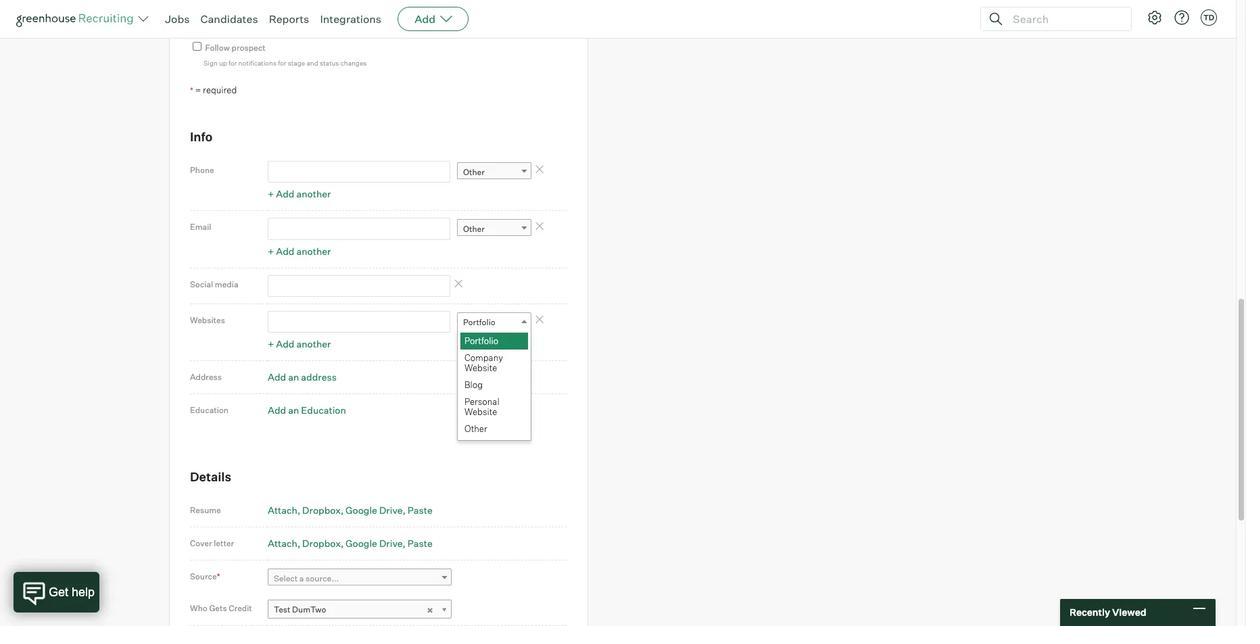 Task type: locate. For each thing, give the bounding box(es) containing it.
2 an from the top
[[288, 405, 299, 416]]

phone
[[190, 165, 214, 175]]

1 vertical spatial attach link
[[268, 538, 300, 549]]

paste link
[[408, 504, 433, 516], [408, 538, 433, 549]]

attach
[[268, 504, 297, 516], [268, 538, 297, 549]]

viewed
[[1112, 607, 1147, 618]]

+ add another
[[268, 188, 331, 200], [268, 245, 331, 257], [268, 338, 331, 350]]

+ add another inside websites element
[[268, 338, 331, 350]]

an left address
[[288, 372, 299, 383]]

website
[[465, 363, 497, 373], [465, 407, 497, 417]]

2 + from the top
[[268, 245, 274, 257]]

0 vertical spatial paste link
[[408, 504, 433, 516]]

2 google drive link from the top
[[346, 538, 406, 549]]

add an address
[[268, 372, 337, 383]]

1 another from the top
[[297, 188, 331, 200]]

2 another from the top
[[297, 245, 331, 257]]

1 vertical spatial google drive link
[[346, 538, 406, 549]]

0 horizontal spatial *
[[190, 85, 193, 95]]

3 another from the top
[[297, 338, 331, 350]]

2 vertical spatial +
[[268, 338, 274, 350]]

add inside websites element
[[276, 338, 294, 350]]

1 attach dropbox google drive paste from the top
[[268, 504, 433, 516]]

education
[[301, 405, 346, 416], [190, 405, 229, 415]]

other
[[463, 167, 485, 177], [463, 224, 485, 234], [465, 423, 487, 434]]

an down add an address link
[[288, 405, 299, 416]]

source...
[[306, 574, 339, 584]]

integrations link
[[320, 12, 381, 26]]

3 + from the top
[[268, 338, 274, 350]]

an for address
[[288, 372, 299, 383]]

drive for resume
[[379, 504, 403, 516]]

1 vertical spatial drive
[[379, 538, 403, 549]]

social
[[190, 279, 213, 289]]

1 vertical spatial + add another link
[[268, 245, 331, 257]]

0 vertical spatial website
[[465, 363, 497, 373]]

attach link for cover letter
[[268, 538, 300, 549]]

other for email
[[463, 224, 485, 234]]

1 + add another link from the top
[[268, 188, 331, 200]]

0 vertical spatial *
[[190, 85, 193, 95]]

google drive link
[[346, 504, 406, 516], [346, 538, 406, 549]]

1 vertical spatial website
[[465, 407, 497, 417]]

1 vertical spatial attach dropbox google drive paste
[[268, 538, 433, 549]]

2 paste link from the top
[[408, 538, 433, 549]]

0 vertical spatial attach dropbox google drive paste
[[268, 504, 433, 516]]

1 vertical spatial *
[[217, 571, 220, 581]]

1 other link from the top
[[457, 162, 532, 182]]

website up blog
[[465, 363, 497, 373]]

*
[[190, 85, 193, 95], [217, 571, 220, 581]]

and
[[307, 59, 318, 67]]

+ add another for email
[[268, 245, 331, 257]]

1 dropbox link from the top
[[302, 504, 344, 516]]

address
[[190, 372, 222, 382]]

another for email
[[297, 245, 331, 257]]

0 vertical spatial google drive link
[[346, 504, 406, 516]]

1 vertical spatial paste link
[[408, 538, 433, 549]]

0 vertical spatial dropbox link
[[302, 504, 344, 516]]

Follow prospect checkbox
[[193, 42, 202, 51]]

2 other link from the top
[[457, 219, 532, 239]]

+
[[268, 188, 274, 200], [268, 245, 274, 257], [268, 338, 274, 350]]

1 vertical spatial other link
[[457, 219, 532, 239]]

2 attach from the top
[[268, 538, 297, 549]]

1 vertical spatial +
[[268, 245, 274, 257]]

+ add another link for websites
[[268, 338, 331, 350]]

+ add another link for phone
[[268, 188, 331, 200]]

dumtwo
[[292, 604, 326, 615]]

follow prospect
[[205, 42, 266, 53]]

1 attach from the top
[[268, 504, 297, 516]]

letter
[[214, 538, 234, 548]]

website down blog
[[465, 407, 497, 417]]

for
[[229, 59, 237, 67], [278, 59, 286, 67]]

attach for resume
[[268, 504, 297, 516]]

3 + add another link from the top
[[268, 338, 331, 350]]

drive
[[379, 504, 403, 516], [379, 538, 403, 549]]

dropbox link
[[302, 504, 344, 516], [302, 538, 344, 549]]

prospect
[[232, 42, 266, 53]]

portfolio for portfolio company website blog personal website other
[[465, 336, 498, 346]]

add inside popup button
[[415, 12, 436, 26]]

2 attach link from the top
[[268, 538, 300, 549]]

greenhouse recruiting image
[[16, 11, 138, 27]]

1 vertical spatial another
[[297, 245, 331, 257]]

0 vertical spatial an
[[288, 372, 299, 383]]

configure image
[[1147, 9, 1163, 26]]

portfolio
[[463, 317, 496, 327], [465, 336, 498, 346]]

attach dropbox google drive paste
[[268, 504, 433, 516], [268, 538, 433, 549]]

websites
[[190, 315, 225, 325]]

portfolio company website blog personal website other
[[465, 336, 503, 434]]

0 vertical spatial other
[[463, 167, 485, 177]]

0 vertical spatial + add another
[[268, 188, 331, 200]]

1 google from the top
[[346, 504, 377, 516]]

td
[[1204, 13, 1215, 22]]

1 vertical spatial dropbox
[[302, 538, 341, 549]]

2 attach dropbox google drive paste from the top
[[268, 538, 433, 549]]

0 vertical spatial another
[[297, 188, 331, 200]]

+ add another link for email
[[268, 245, 331, 257]]

sign
[[204, 59, 218, 67]]

0 vertical spatial portfolio
[[463, 317, 496, 327]]

2 website from the top
[[465, 407, 497, 417]]

1 vertical spatial other
[[463, 224, 485, 234]]

0 vertical spatial paste
[[408, 504, 433, 516]]

google
[[346, 504, 377, 516], [346, 538, 377, 549]]

0 vertical spatial dropbox
[[302, 504, 341, 516]]

resume
[[190, 505, 221, 515]]

0 vertical spatial +
[[268, 188, 274, 200]]

2 vertical spatial + add another link
[[268, 338, 331, 350]]

another inside websites element
[[297, 338, 331, 350]]

1 vertical spatial attach
[[268, 538, 297, 549]]

gets
[[209, 603, 227, 613]]

an for education
[[288, 405, 299, 416]]

add
[[415, 12, 436, 26], [276, 188, 294, 200], [276, 245, 294, 257], [276, 338, 294, 350], [268, 372, 286, 383], [268, 405, 286, 416]]

2 dropbox link from the top
[[302, 538, 344, 549]]

paste
[[408, 504, 433, 516], [408, 538, 433, 549]]

1 an from the top
[[288, 372, 299, 383]]

0 vertical spatial google
[[346, 504, 377, 516]]

2 + add another link from the top
[[268, 245, 331, 257]]

notifications
[[238, 59, 277, 67]]

jobs link
[[165, 12, 190, 26]]

for left stage
[[278, 59, 286, 67]]

2 dropbox from the top
[[302, 538, 341, 549]]

0 vertical spatial other link
[[457, 162, 532, 182]]

select a source... link
[[268, 569, 452, 588]]

1 attach link from the top
[[268, 504, 300, 516]]

1 vertical spatial dropbox link
[[302, 538, 344, 549]]

* left =
[[190, 85, 193, 95]]

changes
[[340, 59, 367, 67]]

2 paste from the top
[[408, 538, 433, 549]]

other link
[[457, 162, 532, 182], [457, 219, 532, 239]]

2 vertical spatial other
[[465, 423, 487, 434]]

another
[[297, 188, 331, 200], [297, 245, 331, 257], [297, 338, 331, 350]]

3 + add another from the top
[[268, 338, 331, 350]]

test
[[274, 604, 290, 615]]

an
[[288, 372, 299, 383], [288, 405, 299, 416]]

2 for from the left
[[278, 59, 286, 67]]

1 + from the top
[[268, 188, 274, 200]]

2 google from the top
[[346, 538, 377, 549]]

2 + add another from the top
[[268, 245, 331, 257]]

+ for email
[[268, 245, 274, 257]]

personal
[[465, 396, 499, 407]]

1 + add another from the top
[[268, 188, 331, 200]]

portfolio link
[[457, 313, 532, 332]]

select
[[274, 574, 298, 584]]

source
[[190, 571, 217, 581]]

add button
[[398, 7, 469, 31]]

add an address link
[[268, 372, 337, 383]]

attach link
[[268, 504, 300, 516], [268, 538, 300, 549]]

1 dropbox from the top
[[302, 504, 341, 516]]

dropbox
[[302, 504, 341, 516], [302, 538, 341, 549]]

None text field
[[191, 3, 421, 25], [268, 161, 450, 183], [268, 218, 450, 240], [268, 275, 450, 297], [268, 311, 450, 333], [191, 3, 421, 25], [268, 161, 450, 183], [268, 218, 450, 240], [268, 275, 450, 297], [268, 311, 450, 333]]

1 drive from the top
[[379, 504, 403, 516]]

2 vertical spatial + add another
[[268, 338, 331, 350]]

media
[[215, 279, 238, 289]]

1 paste link from the top
[[408, 504, 433, 516]]

0 vertical spatial + add another link
[[268, 188, 331, 200]]

follow
[[205, 42, 230, 53]]

0 horizontal spatial for
[[229, 59, 237, 67]]

0 vertical spatial attach
[[268, 504, 297, 516]]

* = required
[[190, 84, 237, 95]]

for right up at the top of page
[[229, 59, 237, 67]]

reports link
[[269, 12, 309, 26]]

1 horizontal spatial for
[[278, 59, 286, 67]]

1 horizontal spatial education
[[301, 405, 346, 416]]

1 vertical spatial an
[[288, 405, 299, 416]]

+ inside websites element
[[268, 338, 274, 350]]

2 drive from the top
[[379, 538, 403, 549]]

1 google drive link from the top
[[346, 504, 406, 516]]

0 vertical spatial attach link
[[268, 504, 300, 516]]

social media
[[190, 279, 238, 289]]

1 website from the top
[[465, 363, 497, 373]]

portfolio inside portfolio company website blog personal website other
[[465, 336, 498, 346]]

1 vertical spatial paste
[[408, 538, 433, 549]]

1 paste from the top
[[408, 504, 433, 516]]

* up gets at the bottom left of the page
[[217, 571, 220, 581]]

other link for phone
[[457, 162, 532, 182]]

1 vertical spatial + add another
[[268, 245, 331, 257]]

0 vertical spatial drive
[[379, 504, 403, 516]]

1 vertical spatial google
[[346, 538, 377, 549]]

+ add another link
[[268, 188, 331, 200], [268, 245, 331, 257], [268, 338, 331, 350]]

2 vertical spatial another
[[297, 338, 331, 350]]

1 vertical spatial portfolio
[[465, 336, 498, 346]]

stage
[[288, 59, 305, 67]]

sign up for notifications for stage and status changes
[[204, 59, 367, 67]]



Task type: vqa. For each thing, say whether or not it's contained in the screenshot.
'Education'
yes



Task type: describe. For each thing, give the bounding box(es) containing it.
dropbox link for cover letter
[[302, 538, 344, 549]]

recently
[[1070, 607, 1110, 618]]

another for websites
[[297, 338, 331, 350]]

attach dropbox google drive paste for resume
[[268, 504, 433, 516]]

source *
[[190, 571, 220, 581]]

attach dropbox google drive paste for cover letter
[[268, 538, 433, 549]]

other for phone
[[463, 167, 485, 177]]

candidates
[[201, 12, 258, 26]]

integrations
[[320, 12, 381, 26]]

jobs
[[165, 12, 190, 26]]

status
[[320, 59, 339, 67]]

who gets credit
[[190, 603, 252, 613]]

paste for cover letter
[[408, 538, 433, 549]]

=
[[195, 84, 201, 95]]

+ for websites
[[268, 338, 274, 350]]

1 horizontal spatial *
[[217, 571, 220, 581]]

dropbox link for resume
[[302, 504, 344, 516]]

other link for email
[[457, 219, 532, 239]]

portfolio for portfolio
[[463, 317, 496, 327]]

blog
[[465, 380, 483, 390]]

address
[[301, 372, 337, 383]]

test dumtwo link
[[268, 600, 452, 619]]

info
[[190, 129, 213, 144]]

paste link for resume
[[408, 504, 433, 516]]

email
[[190, 222, 211, 232]]

another for phone
[[297, 188, 331, 200]]

0 horizontal spatial education
[[190, 405, 229, 415]]

candidates link
[[201, 12, 258, 26]]

google drive link for cover letter
[[346, 538, 406, 549]]

Search text field
[[1010, 9, 1119, 29]]

add an education
[[268, 405, 346, 416]]

* inside * = required
[[190, 85, 193, 95]]

select a source...
[[274, 574, 339, 584]]

google for resume
[[346, 504, 377, 516]]

google drive link for resume
[[346, 504, 406, 516]]

cover
[[190, 538, 212, 548]]

td button
[[1198, 7, 1220, 28]]

+ add another for websites
[[268, 338, 331, 350]]

details
[[190, 470, 231, 484]]

up
[[219, 59, 227, 67]]

test dumtwo
[[274, 604, 326, 615]]

company
[[465, 352, 503, 363]]

credit
[[229, 603, 252, 613]]

recently viewed
[[1070, 607, 1147, 618]]

add an education link
[[268, 405, 346, 416]]

paste link for cover letter
[[408, 538, 433, 549]]

paste for resume
[[408, 504, 433, 516]]

websites element
[[268, 311, 567, 441]]

drive for cover letter
[[379, 538, 403, 549]]

other inside portfolio company website blog personal website other
[[465, 423, 487, 434]]

td button
[[1201, 9, 1217, 26]]

1 for from the left
[[229, 59, 237, 67]]

+ add another for phone
[[268, 188, 331, 200]]

dropbox for resume
[[302, 504, 341, 516]]

google for cover letter
[[346, 538, 377, 549]]

a
[[299, 574, 304, 584]]

attach for cover letter
[[268, 538, 297, 549]]

attach link for resume
[[268, 504, 300, 516]]

dropbox for cover letter
[[302, 538, 341, 549]]

cover letter
[[190, 538, 234, 548]]

reports
[[269, 12, 309, 26]]

who
[[190, 603, 207, 613]]

+ for phone
[[268, 188, 274, 200]]

required
[[203, 84, 237, 95]]



